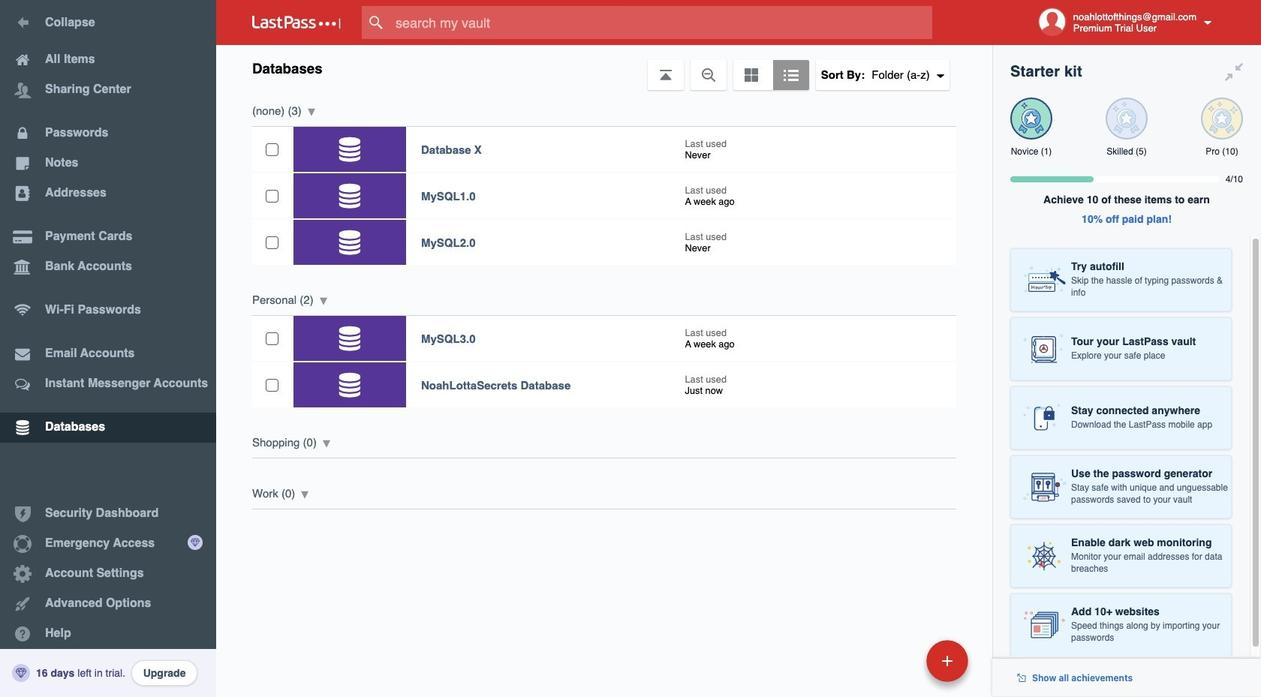 Task type: locate. For each thing, give the bounding box(es) containing it.
lastpass image
[[252, 16, 341, 29]]

search my vault text field
[[362, 6, 962, 39]]



Task type: describe. For each thing, give the bounding box(es) containing it.
vault options navigation
[[216, 45, 993, 90]]

new item navigation
[[824, 636, 978, 698]]

new item element
[[824, 640, 974, 683]]

main navigation navigation
[[0, 0, 216, 698]]

Search search field
[[362, 6, 962, 39]]



